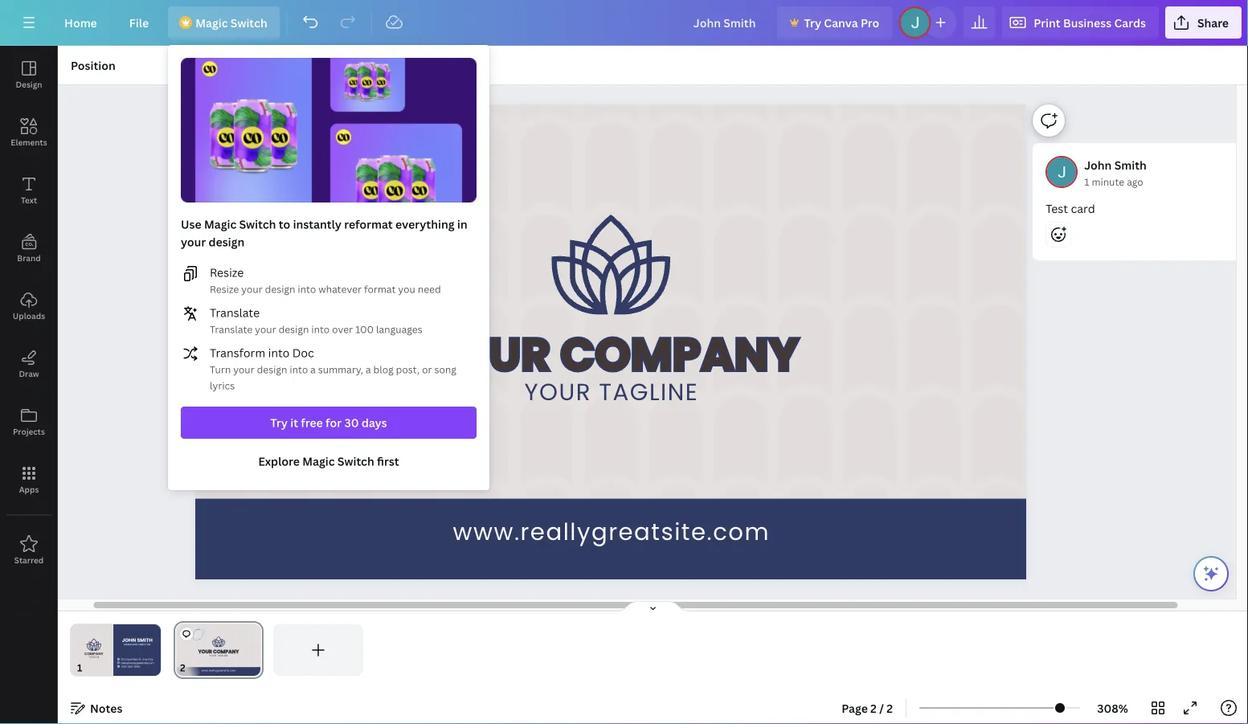 Task type: describe. For each thing, give the bounding box(es) containing it.
post,
[[396, 363, 420, 376]]

1 resize from the top
[[210, 265, 244, 280]]

elements
[[11, 137, 47, 147]]

your inside transform into doc turn your design into a summary, a blog post, or song lyrics
[[233, 363, 255, 376]]

brand
[[17, 252, 41, 263]]

share
[[1198, 15, 1229, 30]]

try canva pro button
[[777, 6, 892, 39]]

first
[[377, 454, 399, 469]]

john
[[1084, 157, 1112, 172]]

page 2 image
[[174, 625, 264, 676]]

song
[[434, 363, 456, 376]]

try it free for 30 days
[[270, 415, 387, 430]]

for
[[326, 415, 342, 430]]

file
[[129, 15, 149, 30]]

tagline
[[599, 376, 698, 408]]

side panel tab list
[[0, 46, 58, 580]]

design inside transform into doc turn your design into a summary, a blog post, or song lyrics
[[257, 363, 287, 376]]

brand button
[[0, 219, 58, 277]]

free
[[301, 415, 323, 430]]

a product mockup design that has been resized to different sizes. image
[[181, 58, 477, 203]]

your inside use magic switch to instantly reformat everything in your design
[[181, 234, 206, 250]]

to
[[279, 217, 290, 232]]

days
[[362, 415, 387, 430]]

design inside translate translate your design into over 100 languages
[[279, 323, 309, 336]]

into left doc
[[268, 345, 290, 360]]

test card
[[1046, 201, 1095, 216]]

canva
[[824, 15, 858, 30]]

transform into doc turn your design into a summary, a blog post, or song lyrics
[[210, 345, 456, 392]]

explore
[[258, 454, 300, 469]]

1
[[1084, 175, 1090, 188]]

into down doc
[[290, 363, 308, 376]]

blog
[[373, 363, 394, 376]]

translate translate your design into over 100 languages
[[210, 305, 422, 336]]

notes
[[90, 700, 123, 716]]

over
[[332, 323, 353, 336]]

home link
[[51, 6, 110, 39]]

30
[[344, 415, 359, 430]]

Design title text field
[[681, 6, 770, 39]]

you
[[398, 283, 415, 296]]

use
[[181, 217, 201, 232]]

everything
[[395, 217, 455, 232]]

turn
[[210, 363, 231, 376]]

draw
[[19, 368, 39, 379]]

text button
[[0, 162, 58, 219]]

starred
[[14, 555, 44, 565]]

or
[[422, 363, 432, 376]]

test
[[1046, 201, 1068, 216]]

page 2 / 2 button
[[835, 695, 899, 721]]

position
[[71, 57, 116, 73]]

print business cards
[[1034, 15, 1146, 30]]

2 translate from the top
[[210, 323, 253, 336]]

ago
[[1127, 175, 1144, 188]]

minute
[[1092, 175, 1125, 188]]

explore magic switch first button
[[181, 445, 477, 477]]

list containing john smith
[[1033, 143, 1248, 312]]

design inside resize resize your design into whatever format you need
[[265, 283, 295, 296]]

in
[[457, 217, 468, 232]]

design
[[16, 79, 42, 90]]

languages
[[376, 323, 422, 336]]

pro
[[861, 15, 880, 30]]

try canva pro
[[804, 15, 880, 30]]

308% button
[[1087, 695, 1139, 721]]

into inside resize resize your design into whatever format you need
[[298, 283, 316, 296]]

draw button
[[0, 335, 58, 393]]

try for try canva pro
[[804, 15, 821, 30]]

print business cards button
[[1002, 6, 1159, 39]]

2 resize from the top
[[210, 283, 239, 296]]

hide pages image
[[614, 600, 692, 613]]

try it free for 30 days button
[[181, 407, 477, 439]]

file button
[[116, 6, 162, 39]]

page 2 / 2
[[842, 700, 893, 716]]

text
[[21, 195, 37, 205]]



Task type: locate. For each thing, give the bounding box(es) containing it.
into inside translate translate your design into over 100 languages
[[311, 323, 330, 336]]

print
[[1034, 15, 1061, 30]]

home
[[64, 15, 97, 30]]

1 vertical spatial switch
[[239, 217, 276, 232]]

Page title text field
[[192, 660, 199, 676]]

2 vertical spatial magic
[[302, 454, 335, 469]]

2 a from the left
[[366, 363, 371, 376]]

try inside "button"
[[270, 415, 288, 430]]

0 vertical spatial translate
[[210, 305, 260, 320]]

/
[[879, 700, 884, 716]]

starred button
[[0, 522, 58, 580]]

0 vertical spatial switch
[[231, 15, 267, 30]]

magic
[[195, 15, 228, 30], [204, 217, 236, 232], [302, 454, 335, 469]]

card
[[1071, 201, 1095, 216]]

try
[[804, 15, 821, 30], [270, 415, 288, 430]]

position button
[[64, 52, 122, 78]]

uploads button
[[0, 277, 58, 335]]

your tagline
[[524, 376, 698, 408]]

switch for use
[[239, 217, 276, 232]]

explore magic switch first
[[258, 454, 399, 469]]

switch inside use magic switch to instantly reformat everything in your design
[[239, 217, 276, 232]]

transform
[[210, 345, 265, 360]]

your
[[181, 234, 206, 250], [241, 283, 263, 296], [255, 323, 276, 336], [233, 363, 255, 376]]

it
[[290, 415, 298, 430]]

1 horizontal spatial 2
[[887, 700, 893, 716]]

magic switch button
[[168, 6, 280, 39]]

instantly
[[293, 217, 342, 232]]

try for try it free for 30 days
[[270, 415, 288, 430]]

try left canva
[[804, 15, 821, 30]]

into left over
[[311, 323, 330, 336]]

cards
[[1114, 15, 1146, 30]]

1 vertical spatial resize
[[210, 283, 239, 296]]

list
[[1033, 143, 1248, 312]]

2 vertical spatial switch
[[337, 454, 374, 469]]

0 vertical spatial magic
[[195, 15, 228, 30]]

0 horizontal spatial 2
[[871, 700, 877, 716]]

magic inside use magic switch to instantly reformat everything in your design
[[204, 217, 236, 232]]

1 translate from the top
[[210, 305, 260, 320]]

magic right use
[[204, 217, 236, 232]]

page
[[842, 700, 868, 716]]

whatever
[[318, 283, 362, 296]]

1 horizontal spatial a
[[366, 363, 371, 376]]

uploads
[[13, 310, 45, 321]]

into
[[298, 283, 316, 296], [311, 323, 330, 336], [268, 345, 290, 360], [290, 363, 308, 376]]

0 horizontal spatial a
[[310, 363, 316, 376]]

100
[[355, 323, 374, 336]]

main menu bar
[[0, 0, 1248, 46]]

format
[[364, 283, 396, 296]]

1 vertical spatial try
[[270, 415, 288, 430]]

design
[[209, 234, 245, 250], [265, 283, 295, 296], [279, 323, 309, 336], [257, 363, 287, 376]]

projects
[[13, 426, 45, 437]]

switch for explore
[[337, 454, 374, 469]]

business
[[1063, 15, 1112, 30]]

1 vertical spatial magic
[[204, 217, 236, 232]]

design inside use magic switch to instantly reformat everything in your design
[[209, 234, 245, 250]]

summary,
[[318, 363, 363, 376]]

your
[[423, 323, 551, 387], [423, 323, 551, 387], [524, 376, 591, 408]]

switch inside button
[[337, 454, 374, 469]]

lyrics
[[210, 379, 235, 392]]

magic inside button
[[302, 454, 335, 469]]

1 vertical spatial translate
[[210, 323, 253, 336]]

0 vertical spatial try
[[804, 15, 821, 30]]

company
[[560, 323, 799, 387], [560, 323, 799, 387]]

www.reallygreatsite.com
[[453, 515, 770, 548]]

1 2 from the left
[[871, 700, 877, 716]]

2 2 from the left
[[887, 700, 893, 716]]

your inside resize resize your design into whatever format you need
[[241, 283, 263, 296]]

1 horizontal spatial try
[[804, 15, 821, 30]]

resize
[[210, 265, 244, 280], [210, 283, 239, 296]]

0 horizontal spatial try
[[270, 415, 288, 430]]

switch
[[231, 15, 267, 30], [239, 217, 276, 232], [337, 454, 374, 469]]

share button
[[1165, 6, 1242, 39]]

a left blog
[[366, 363, 371, 376]]

design button
[[0, 46, 58, 104]]

into up translate translate your design into over 100 languages
[[298, 283, 316, 296]]

magic right file
[[195, 15, 228, 30]]

a
[[310, 363, 316, 376], [366, 363, 371, 376]]

projects button
[[0, 393, 58, 451]]

a down doc
[[310, 363, 316, 376]]

2 left /
[[871, 700, 877, 716]]

try left it
[[270, 415, 288, 430]]

your company
[[423, 323, 799, 387], [423, 323, 799, 387]]

try inside button
[[804, 15, 821, 30]]

308%
[[1097, 700, 1128, 716]]

1 a from the left
[[310, 363, 316, 376]]

0 vertical spatial resize
[[210, 265, 244, 280]]

translate
[[210, 305, 260, 320], [210, 323, 253, 336]]

magic switch
[[195, 15, 267, 30]]

john smith 1 minute ago
[[1084, 157, 1147, 188]]

reformat
[[344, 217, 393, 232]]

magic for explore
[[302, 454, 335, 469]]

2
[[871, 700, 877, 716], [887, 700, 893, 716]]

magic inside dropdown button
[[195, 15, 228, 30]]

need
[[418, 283, 441, 296]]

use magic switch to instantly reformat everything in your design
[[181, 217, 468, 250]]

canva assistant image
[[1202, 564, 1221, 584]]

smith
[[1115, 157, 1147, 172]]

notes button
[[64, 695, 129, 721]]

resize resize your design into whatever format you need
[[210, 265, 441, 296]]

doc
[[292, 345, 314, 360]]

magic for use
[[204, 217, 236, 232]]

your inside translate translate your design into over 100 languages
[[255, 323, 276, 336]]

2 right /
[[887, 700, 893, 716]]

magic down free
[[302, 454, 335, 469]]

switch inside dropdown button
[[231, 15, 267, 30]]

elements button
[[0, 104, 58, 162]]

apps
[[19, 484, 39, 495]]

apps button
[[0, 451, 58, 509]]



Task type: vqa. For each thing, say whether or not it's contained in the screenshot.


